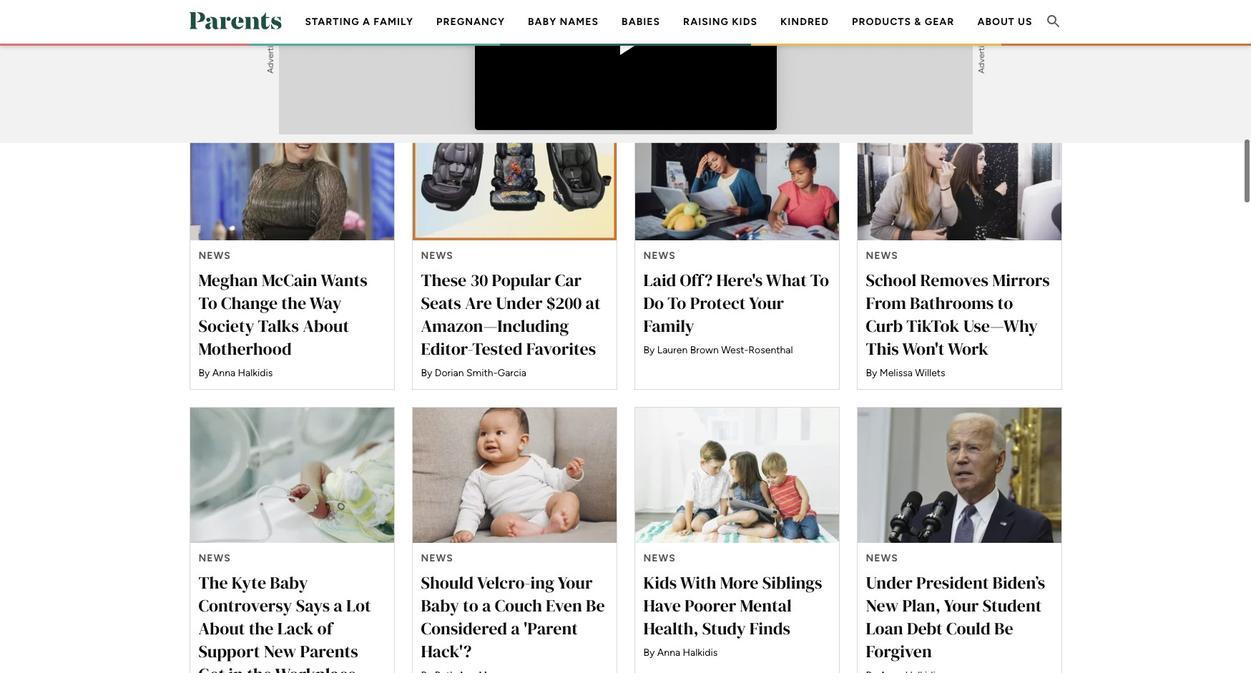 Task type: describe. For each thing, give the bounding box(es) containing it.
these 30 popular car seats are under $200 at amazon—including editor-tested favorites
[[421, 267, 601, 360]]

meghan mccain photo image
[[190, 104, 394, 239]]

laid
[[644, 267, 676, 291]]

products
[[852, 16, 911, 28]]

health,
[[644, 616, 699, 640]]

school removes mirrors from bathrooms to curb tiktok use—why this won't work
[[866, 267, 1050, 360]]

these
[[421, 267, 467, 291]]

loan
[[866, 616, 903, 640]]

the kyte baby controversy says a lot about the lack of support new parents get in the workplace link
[[189, 406, 395, 673]]

should velcro-ing your baby to a couch even be considered a 'parent hack'? link
[[412, 406, 617, 673]]

'parent
[[524, 616, 578, 640]]

raising kids link
[[683, 16, 758, 28]]

baby names
[[528, 16, 599, 28]]

velcro-
[[477, 570, 531, 594]]

bathrooms
[[910, 290, 994, 314]]

be inside under president biden's new plan, your student loan debt could be forgiven
[[994, 616, 1013, 640]]

popular
[[492, 267, 551, 291]]

meghan mccain wants to change the way society talks about motherhood
[[199, 267, 368, 360]]

visit parents' homepage image
[[189, 12, 282, 29]]

are
[[465, 290, 492, 314]]

to inside meghan mccain wants to change the way society talks about motherhood
[[199, 290, 217, 314]]

get
[[199, 662, 225, 673]]

1 vertical spatial the
[[249, 616, 274, 640]]

new inside the kyte baby controversy says a lot about the lack of support new parents get in the workplace
[[264, 639, 296, 663]]

under president biden's new plan, your student loan debt could be forgiven
[[866, 570, 1045, 663]]

baby sitting on a couch image
[[412, 407, 616, 543]]

under inside the these 30 popular car seats are under $200 at amazon—including editor-tested favorites
[[496, 290, 543, 314]]

your inside under president biden's new plan, your student loan debt could be forgiven
[[944, 593, 979, 617]]

a inside the kyte baby controversy says a lot about the lack of support new parents get in the workplace
[[334, 593, 343, 617]]

poorer
[[685, 593, 736, 617]]

baby inside should velcro-ing your baby to a couch even be considered a 'parent hack'?
[[421, 593, 459, 617]]

amazon—including
[[421, 313, 569, 337]]

ing
[[531, 570, 554, 594]]

baby in the nicu image
[[190, 407, 394, 543]]

pregnancy link
[[436, 16, 505, 28]]

raising
[[683, 16, 729, 28]]

kids with more siblings have poorer mental health, study finds
[[644, 570, 822, 640]]

with
[[680, 570, 717, 594]]

new inside under president biden's new plan, your student loan debt could be forgiven
[[866, 593, 899, 617]]

at
[[586, 290, 601, 314]]

from
[[866, 290, 906, 314]]

way
[[310, 290, 342, 314]]

motherhood
[[199, 336, 292, 360]]

amazon car seat deals under $200 tout image
[[412, 104, 616, 239]]

starting a family link
[[305, 16, 414, 28]]

lot
[[346, 593, 371, 617]]

to for bathrooms
[[998, 290, 1013, 314]]

laid off? here's what to do to protect your family
[[644, 267, 829, 337]]

mccain
[[262, 267, 317, 291]]

use—why
[[964, 313, 1038, 337]]

talks
[[258, 313, 299, 337]]

hack'?
[[421, 639, 472, 663]]

your inside should velcro-ing your baby to a couch even be considered a 'parent hack'?
[[558, 570, 593, 594]]

mirrors
[[992, 267, 1050, 291]]

header navigation
[[294, 0, 1044, 89]]

should velcro-ing your baby to a couch even be considered a 'parent hack'?
[[421, 570, 605, 663]]

removes
[[920, 267, 989, 291]]

more
[[720, 570, 759, 594]]

under president biden's new plan, your student loan debt could be forgiven link
[[857, 406, 1062, 673]]

raising kids
[[683, 16, 758, 28]]

student
[[983, 593, 1042, 617]]

curb
[[866, 313, 903, 337]]

babies
[[622, 16, 660, 28]]

be inside should velcro-ing your baby to a couch even be considered a 'parent hack'?
[[586, 593, 605, 617]]

starting a family
[[305, 16, 414, 28]]

workplace
[[275, 662, 356, 673]]

products & gear link
[[852, 16, 955, 28]]

president biden image
[[857, 407, 1061, 543]]

tested
[[472, 336, 523, 360]]

your inside laid off? here's what to do to protect your family
[[749, 290, 784, 314]]

work
[[948, 336, 989, 360]]



Task type: locate. For each thing, give the bounding box(es) containing it.
0 horizontal spatial new
[[264, 639, 296, 663]]

about us
[[978, 16, 1033, 28]]

0 horizontal spatial family
[[374, 16, 414, 28]]

0 vertical spatial the
[[281, 290, 306, 314]]

these 30 popular car seats are under $200 at amazon—including editor-tested favorites link
[[412, 103, 617, 389]]

kids
[[732, 16, 758, 28], [644, 570, 677, 594]]

a right starting at the left top of page
[[363, 16, 371, 28]]

2 horizontal spatial baby
[[528, 16, 557, 28]]

won't
[[902, 336, 945, 360]]

school
[[866, 267, 917, 291]]

2 horizontal spatial about
[[978, 16, 1015, 28]]

0 horizontal spatial under
[[496, 290, 543, 314]]

wants
[[321, 267, 368, 291]]

0 horizontal spatial to
[[199, 290, 217, 314]]

change
[[221, 290, 278, 314]]

about inside header navigation
[[978, 16, 1015, 28]]

editor-
[[421, 336, 472, 360]]

a left couch
[[482, 593, 491, 617]]

to left couch
[[463, 593, 478, 617]]

$200
[[546, 290, 582, 314]]

to inside should velcro-ing your baby to a couch even be considered a 'parent hack'?
[[463, 593, 478, 617]]

lack
[[277, 616, 314, 640]]

0 vertical spatial under
[[496, 290, 543, 314]]

kyte
[[232, 570, 266, 594]]

pregnancy
[[436, 16, 505, 28]]

1 vertical spatial under
[[866, 570, 913, 594]]

the right in
[[247, 662, 272, 673]]

0 vertical spatial about
[[978, 16, 1015, 28]]

biden's
[[993, 570, 1045, 594]]

0 horizontal spatial be
[[586, 593, 605, 617]]

the left lack
[[249, 616, 274, 640]]

here's
[[717, 267, 763, 291]]

1 vertical spatial about
[[303, 313, 349, 337]]

0 horizontal spatial kids
[[644, 570, 677, 594]]

1 horizontal spatial to
[[668, 290, 686, 314]]

the kyte baby controversy says a lot about the lack of support new parents get in the workplace
[[199, 570, 371, 673]]

meghan mccain wants to change the way society talks about motherhood link
[[189, 103, 395, 389]]

1 horizontal spatial new
[[866, 593, 899, 617]]

this
[[866, 336, 899, 360]]

to inside school removes mirrors from bathrooms to curb tiktok use—why this won't work
[[998, 290, 1013, 314]]

baby inside header navigation
[[528, 16, 557, 28]]

plan,
[[902, 593, 941, 617]]

1 vertical spatial family
[[644, 313, 694, 337]]

gear
[[925, 16, 955, 28]]

starting
[[305, 16, 360, 28]]

0 vertical spatial kids
[[732, 16, 758, 28]]

president
[[916, 570, 989, 594]]

0 horizontal spatial baby
[[270, 570, 308, 594]]

laid off? here's what to do to protect your family link
[[634, 103, 840, 389]]

0 vertical spatial family
[[374, 16, 414, 28]]

kids inside header navigation
[[732, 16, 758, 28]]

baby left names
[[528, 16, 557, 28]]

to right "do"
[[668, 290, 686, 314]]

your
[[749, 290, 784, 314], [558, 570, 593, 594], [944, 593, 979, 617]]

the left way
[[281, 290, 306, 314]]

under right are
[[496, 290, 543, 314]]

favorites
[[526, 336, 596, 360]]

2 vertical spatial the
[[247, 662, 272, 673]]

your right ing
[[558, 570, 593, 594]]

0 horizontal spatial to
[[463, 593, 478, 617]]

new right in
[[264, 639, 296, 663]]

1 horizontal spatial about
[[303, 313, 349, 337]]

0 vertical spatial to
[[998, 290, 1013, 314]]

2 horizontal spatial to
[[810, 267, 829, 291]]

about us link
[[978, 16, 1033, 28]]

support
[[199, 639, 260, 663]]

have
[[644, 593, 681, 617]]

protect
[[690, 290, 746, 314]]

mental
[[740, 593, 792, 617]]

1 horizontal spatial family
[[644, 313, 694, 337]]

advertisement element
[[279, 0, 973, 118]]

baby right kyte
[[270, 570, 308, 594]]

even
[[546, 593, 582, 617]]

to right bathrooms
[[998, 290, 1013, 314]]

study
[[702, 616, 746, 640]]

0 vertical spatial new
[[866, 593, 899, 617]]

1 horizontal spatial kids
[[732, 16, 758, 28]]

new
[[866, 593, 899, 617], [264, 639, 296, 663]]

kids with more siblings have poorer mental health, study finds link
[[634, 406, 840, 673]]

1 horizontal spatial to
[[998, 290, 1013, 314]]

be right the could
[[994, 616, 1013, 640]]

about left the us
[[978, 16, 1015, 28]]

controversy
[[199, 593, 292, 617]]

what
[[766, 267, 807, 291]]

couch
[[495, 593, 542, 617]]

the inside meghan mccain wants to change the way society talks about motherhood
[[281, 290, 306, 314]]

about up get
[[199, 616, 245, 640]]

1 horizontal spatial baby
[[421, 593, 459, 617]]

be right even
[[586, 593, 605, 617]]

of
[[317, 616, 333, 640]]

about right talks
[[303, 313, 349, 337]]

parents
[[300, 639, 358, 663]]

school removes mirrors from bathrooms to curb tiktok use—why this won't work link
[[857, 103, 1062, 389]]

under inside under president biden's new plan, your student loan debt could be forgiven
[[866, 570, 913, 594]]

babies link
[[622, 16, 660, 28]]

do
[[644, 290, 664, 314]]

1 vertical spatial kids
[[644, 570, 677, 594]]

&
[[915, 16, 922, 28]]

to left change
[[199, 290, 217, 314]]

your right protect
[[749, 290, 784, 314]]

seats
[[421, 290, 461, 314]]

about inside the kyte baby controversy says a lot about the lack of support new parents get in the workplace
[[199, 616, 245, 640]]

considered
[[421, 616, 507, 640]]

baby up hack'?
[[421, 593, 459, 617]]

kids left with at the bottom right
[[644, 570, 677, 594]]

baby names link
[[528, 16, 599, 28]]

society
[[199, 313, 254, 337]]

kindred
[[781, 16, 829, 28]]

kids inside kids with more siblings have poorer mental health, study finds
[[644, 570, 677, 594]]

family down laid
[[644, 313, 694, 337]]

1 vertical spatial new
[[264, 639, 296, 663]]

a left lot
[[334, 593, 343, 617]]

30
[[470, 267, 488, 291]]

2 horizontal spatial your
[[944, 593, 979, 617]]

family right starting at the left top of page
[[374, 16, 414, 28]]

0 horizontal spatial about
[[199, 616, 245, 640]]

three siblings at home image
[[635, 407, 839, 543]]

baby inside the kyte baby controversy says a lot about the lack of support new parents get in the workplace
[[270, 570, 308, 594]]

finds
[[750, 616, 791, 640]]

to for baby
[[463, 593, 478, 617]]

1 vertical spatial to
[[463, 593, 478, 617]]

to
[[810, 267, 829, 291], [199, 290, 217, 314], [668, 290, 686, 314]]

0 horizontal spatial your
[[558, 570, 593, 594]]

under up loan
[[866, 570, 913, 594]]

family inside header navigation
[[374, 16, 414, 28]]

us
[[1018, 16, 1033, 28]]

kids right raising
[[732, 16, 758, 28]]

the
[[281, 290, 306, 314], [249, 616, 274, 640], [247, 662, 272, 673]]

should
[[421, 570, 474, 594]]

names
[[560, 16, 599, 28]]

off?
[[680, 267, 713, 291]]

a inside navigation
[[363, 16, 371, 28]]

products & gear
[[852, 16, 955, 28]]

search image
[[1045, 13, 1062, 30]]

about inside meghan mccain wants to change the way society talks about motherhood
[[303, 313, 349, 337]]

says
[[296, 593, 330, 617]]

tiktok
[[907, 313, 960, 337]]

be
[[586, 593, 605, 617], [994, 616, 1013, 640]]

to right the what
[[810, 267, 829, 291]]

your right plan,
[[944, 593, 979, 617]]

1 horizontal spatial be
[[994, 616, 1013, 640]]

new left plan,
[[866, 593, 899, 617]]

baby
[[528, 16, 557, 28], [270, 570, 308, 594], [421, 593, 459, 617]]

in
[[228, 662, 243, 673]]

1 horizontal spatial under
[[866, 570, 913, 594]]

car
[[555, 267, 582, 291]]

girls looking in bathroom mirror at school. image
[[857, 104, 1061, 239]]

debt
[[907, 616, 943, 640]]

kindred link
[[781, 16, 829, 28]]

family
[[374, 16, 414, 28], [644, 313, 694, 337]]

siblings
[[762, 570, 822, 594]]

1 horizontal spatial your
[[749, 290, 784, 314]]

meghan
[[199, 267, 258, 291]]

a left 'parent
[[511, 616, 520, 640]]

mom applies for job at the kitchen table with her daughter sitting next to her. image
[[635, 104, 839, 239]]

2 vertical spatial about
[[199, 616, 245, 640]]

family inside laid off? here's what to do to protect your family
[[644, 313, 694, 337]]



Task type: vqa. For each thing, say whether or not it's contained in the screenshot.
Kids
yes



